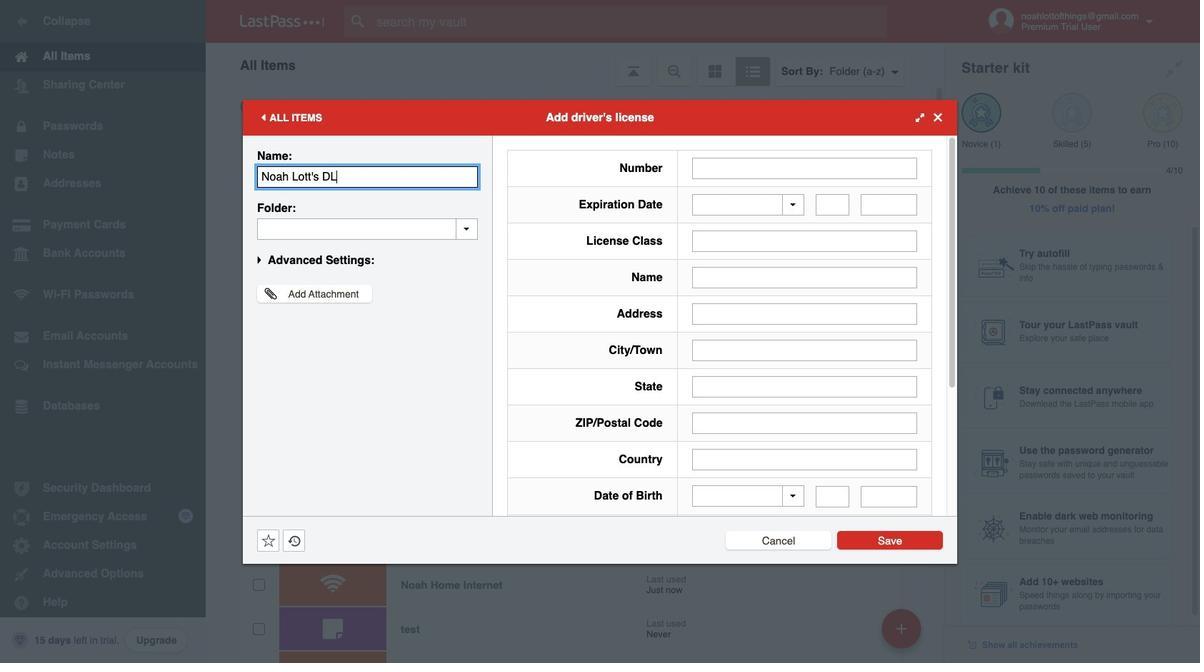 Task type: describe. For each thing, give the bounding box(es) containing it.
new item navigation
[[877, 605, 930, 664]]

main navigation navigation
[[0, 0, 206, 664]]

vault options navigation
[[206, 43, 945, 86]]



Task type: vqa. For each thing, say whether or not it's contained in the screenshot.
New item element
no



Task type: locate. For each thing, give the bounding box(es) containing it.
None text field
[[816, 194, 850, 216], [861, 194, 917, 216], [692, 231, 917, 252], [692, 304, 917, 325], [692, 340, 917, 362], [692, 377, 917, 398], [816, 486, 850, 508], [816, 194, 850, 216], [861, 194, 917, 216], [692, 231, 917, 252], [692, 304, 917, 325], [692, 340, 917, 362], [692, 377, 917, 398], [816, 486, 850, 508]]

None text field
[[692, 158, 917, 179], [257, 166, 478, 188], [257, 218, 478, 240], [692, 267, 917, 289], [692, 413, 917, 434], [692, 449, 917, 471], [861, 486, 917, 508], [692, 158, 917, 179], [257, 166, 478, 188], [257, 218, 478, 240], [692, 267, 917, 289], [692, 413, 917, 434], [692, 449, 917, 471], [861, 486, 917, 508]]

Search search field
[[344, 6, 915, 37]]

lastpass image
[[240, 15, 324, 28]]

new item image
[[897, 624, 907, 634]]

search my vault text field
[[344, 6, 915, 37]]

dialog
[[243, 100, 957, 664]]



